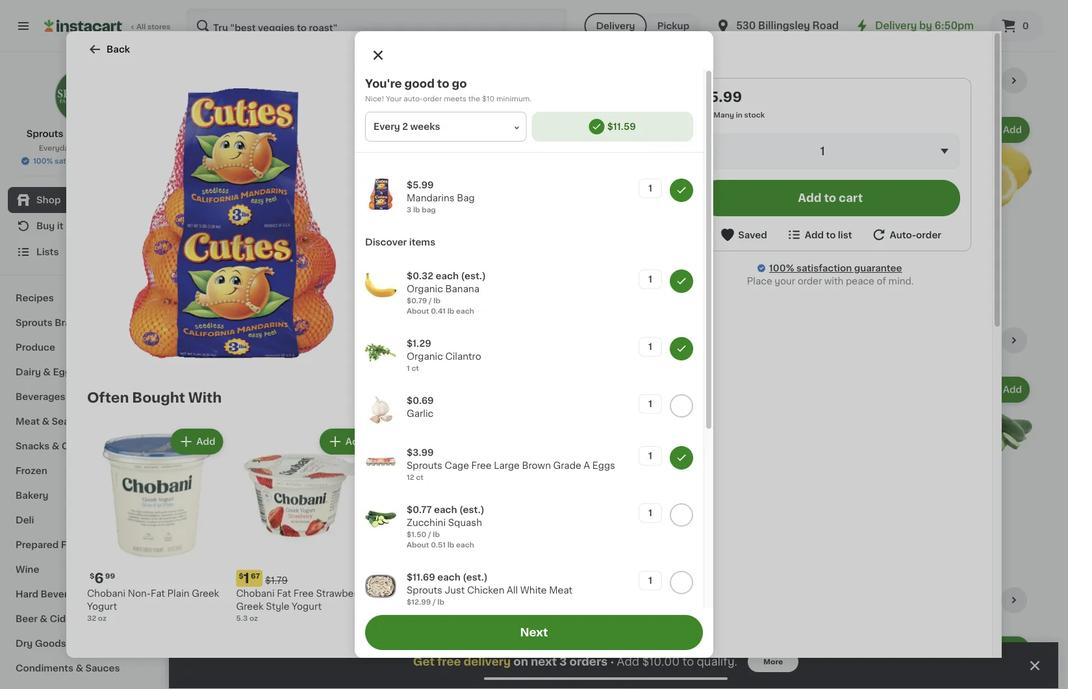 Task type: vqa. For each thing, say whether or not it's contained in the screenshot.
rightmost Pack,
no



Task type: locate. For each thing, give the bounding box(es) containing it.
1 chobani from the left
[[87, 589, 126, 598]]

sellers
[[231, 594, 281, 607]]

frozen link
[[8, 459, 158, 484]]

1 horizontal spatial order
[[798, 277, 822, 286]]

2 horizontal spatial fat
[[591, 589, 605, 598]]

& left the candy
[[52, 442, 59, 451]]

0.41 down $ 0 32
[[219, 272, 233, 279]]

satisfaction inside button
[[55, 158, 98, 165]]

0 horizontal spatial order
[[423, 95, 442, 102]]

1 horizontal spatial beets
[[612, 522, 639, 531]]

stock inside button
[[481, 275, 502, 282]]

0 horizontal spatial satisfaction
[[55, 158, 98, 165]]

0 vertical spatial fresh
[[195, 74, 235, 87]]

container inside organic raspberries 6 oz container
[[818, 262, 853, 269]]

$ inside $ 3 88
[[803, 233, 808, 240]]

balsamic
[[568, 522, 610, 531]]

organic non-gmo up 50
[[317, 478, 390, 485]]

free
[[437, 657, 461, 668]]

garlic image
[[365, 394, 396, 426]]

$ for $ 0 75
[[925, 233, 929, 240]]

cage
[[445, 461, 469, 471]]

farmers
[[66, 129, 104, 138]]

(est.) inside $1.03 each (estimated) element
[[738, 491, 765, 501]]

$ 0 32
[[198, 232, 223, 246]]

0 vertical spatial 100%
[[33, 158, 53, 165]]

to right $10.00
[[683, 657, 694, 668]]

2 1 button from the top
[[639, 270, 662, 289]]

mandarins up items
[[407, 194, 455, 203]]

2 yogurt from the left
[[292, 602, 322, 611]]

dry
[[16, 639, 33, 649]]

1 vertical spatial guarantee
[[854, 264, 902, 273]]

1 horizontal spatial all
[[507, 586, 518, 595]]

all right whole
[[507, 586, 518, 595]]

0 vertical spatial bag
[[472, 79, 500, 93]]

6 chobani no fat vanilla greek yogurt 32 oz
[[535, 572, 666, 622]]

service type group
[[585, 13, 700, 39]]

chobani for yogurt
[[87, 589, 126, 598]]

mandarins inside $5.99 mandarins bag 3 lb bag
[[407, 194, 455, 203]]

each inside yellow onion $1.49 / lb about 0.69 lb each many in stock
[[730, 532, 747, 539]]

delivery
[[464, 657, 511, 668]]

32 up organic banana $0.79 / lb about 0.41 lb each
[[213, 233, 223, 240]]

None search field
[[186, 8, 568, 44]]

0 vertical spatial beverages
[[16, 393, 65, 402]]

non- up list
[[837, 218, 855, 225]]

each inside '$0.32 each (estimated)' element
[[228, 231, 254, 241]]

plain left best
[[167, 589, 189, 598]]

32 inside 6 chobani no fat vanilla greek yogurt 32 oz
[[535, 615, 544, 622]]

white up next button
[[520, 586, 547, 595]]

place your order with peace of mind.
[[747, 277, 914, 286]]

2 fresh from the top
[[195, 334, 235, 347]]

(est.) up the chicken on the bottom of the page
[[463, 573, 488, 582]]

read
[[392, 148, 417, 157]]

1 horizontal spatial fat
[[277, 589, 291, 598]]

$ 6 99
[[90, 572, 115, 586]]

0 vertical spatial wine
[[641, 509, 663, 518]]

mandarins up the 'auto-'
[[392, 79, 469, 93]]

a
[[584, 461, 590, 471]]

$0.79 down $ 0 32
[[195, 262, 215, 269]]

1 horizontal spatial free
[[472, 461, 492, 471]]

/ right '$1.49'
[[701, 522, 704, 529]]

1 vertical spatial mandarins
[[449, 135, 497, 144]]

1 horizontal spatial 99
[[404, 573, 414, 580]]

sprouts brands link
[[8, 311, 158, 335]]

chobani down $ 1 67
[[236, 589, 275, 598]]

0 organic green onions 1 bunch
[[437, 492, 539, 529]]

dry goods & pasta link
[[8, 632, 158, 656]]

0 for $ 0 32
[[202, 232, 212, 246]]

guarantee
[[100, 158, 138, 165], [854, 264, 902, 273]]

99 inside $ 6 99
[[105, 573, 115, 580]]

1 vertical spatial unselect item image
[[676, 343, 688, 355]]

meat up snacks
[[16, 417, 40, 426]]

0 vertical spatial $0.79
[[195, 262, 215, 269]]

snacks & candy link
[[8, 434, 158, 459]]

& right beer
[[40, 615, 47, 624]]

fresh
[[195, 74, 235, 87], [195, 334, 235, 347]]

7 1 button from the top
[[639, 571, 662, 591]]

organic left whole
[[435, 589, 471, 598]]

1 horizontal spatial banana
[[316, 249, 350, 258]]

wine link
[[8, 558, 158, 582]]

1 vertical spatial eggs
[[593, 461, 615, 471]]

$0.79 down $0.32 at the top left
[[407, 297, 427, 304]]

0 vertical spatial white
[[612, 509, 638, 518]]

container inside organic blueberries 1 pint container
[[701, 262, 736, 269]]

all left stores
[[136, 23, 146, 30]]

1 vertical spatial meat
[[549, 586, 573, 595]]

0 horizontal spatial $5.99
[[407, 181, 434, 190]]

$ inside $ 2 organic celery 1 ct
[[198, 493, 202, 500]]

3 unselect item image from the top
[[676, 452, 688, 464]]

$ for $ 1 50
[[319, 493, 323, 500]]

fat left best
[[151, 589, 165, 598]]

with
[[188, 391, 222, 405]]

organic down $1.29
[[407, 352, 443, 361]]

organic down $0.32 at the top left
[[407, 285, 443, 294]]

to left go
[[437, 78, 449, 89]]

meat left no
[[549, 586, 573, 595]]

3 right mandarins bag image
[[407, 206, 412, 213]]

1 horizontal spatial meat
[[549, 586, 573, 595]]

$0.79
[[195, 262, 215, 269], [407, 297, 427, 304]]

$3.50 original price: $3.99 element
[[558, 490, 669, 507]]

2 vertical spatial unselect item image
[[676, 452, 688, 464]]

your
[[775, 277, 796, 286]]

best
[[195, 594, 228, 607]]

0 horizontal spatial beets
[[583, 509, 609, 518]]

1 vertical spatial bag
[[422, 206, 436, 213]]

1 horizontal spatial $0.79
[[407, 297, 427, 304]]

0 horizontal spatial wine
[[16, 565, 39, 574]]

0 horizontal spatial white
[[520, 586, 547, 595]]

nice!
[[365, 95, 384, 102]]

fat up style
[[277, 589, 291, 598]]

2 item carousel region from the top
[[195, 328, 1033, 577]]

1 button for mandarins bag
[[639, 179, 662, 198]]

ct
[[412, 365, 419, 372], [416, 474, 424, 481], [200, 522, 207, 529], [321, 522, 328, 529]]

1 button for sprouts cage free large brown grade a eggs
[[639, 446, 662, 466]]

25
[[335, 233, 344, 240]]

$0.32 each (estimated) element
[[195, 230, 306, 247]]

/ down $0.32 at the top left
[[429, 297, 432, 304]]

order
[[423, 95, 442, 102], [916, 230, 942, 239], [798, 277, 822, 286]]

3 inside $5.99 mandarins bag 3 lb bag
[[407, 206, 412, 213]]

ct down $1.29
[[412, 365, 419, 372]]

product group
[[195, 114, 306, 297], [316, 114, 427, 297], [437, 114, 548, 286], [558, 114, 669, 286], [680, 114, 790, 271], [801, 114, 912, 271], [922, 114, 1033, 276], [316, 374, 427, 531], [558, 374, 669, 555], [922, 374, 1033, 536], [87, 426, 226, 624], [236, 426, 375, 624], [535, 426, 673, 639], [195, 634, 306, 690], [316, 634, 427, 690], [437, 634, 548, 690], [558, 634, 669, 690], [680, 634, 790, 690], [801, 634, 912, 690], [922, 634, 1033, 690]]

to inside you're good to go nice! your auto-order meets the $10 minimum.
[[437, 78, 449, 89]]

1 inside organic blueberries 1 pint container
[[680, 262, 683, 269]]

1 fresh from the top
[[195, 74, 235, 87]]

ingredients button
[[392, 120, 674, 133]]

each down '$0.32 each (estimated)' element
[[243, 272, 261, 279]]

free down $1.67 original price: $1.79 "element"
[[294, 589, 314, 598]]

(est.) up organic banana $0.79 / lb about 0.41 lb each
[[256, 231, 284, 241]]

0 horizontal spatial chobani
[[87, 589, 126, 598]]

2 fat from the left
[[277, 589, 291, 598]]

(est.) up squash
[[459, 506, 485, 515]]

all inside $11.69 each (est.) sprouts just chicken all white meat $12.99 / lb
[[507, 586, 518, 595]]

/ right the $12.99
[[433, 599, 436, 606]]

yogurt inside chobani non-fat plain greek yogurt 32 oz
[[87, 602, 117, 611]]

to left list
[[826, 230, 836, 239]]

sprouts up the $12.99
[[407, 586, 443, 595]]

1 unselect item image from the top
[[676, 276, 688, 287]]

satisfaction
[[55, 158, 98, 165], [797, 264, 852, 273]]

organic inside $ 2 organic celery 1 ct
[[195, 509, 231, 518]]

beverages up cider
[[41, 590, 90, 599]]

1 1 button from the top
[[639, 179, 662, 198]]

0 horizontal spatial greek
[[192, 589, 219, 598]]

discover
[[365, 238, 407, 247]]

$ for $ 0 25
[[319, 233, 323, 240]]

mandarins inside mandarins bag 3 lb bag
[[392, 79, 469, 93]]

each (est.) up onion
[[709, 491, 765, 501]]

organic blueberries 1 pint container
[[680, 249, 770, 269]]

5 1 button from the top
[[639, 446, 662, 466]]

0.41 up $1.29
[[431, 308, 446, 315]]

0 vertical spatial $5.99
[[701, 90, 742, 104]]

1 vertical spatial plain
[[385, 602, 407, 611]]

bag up items
[[422, 206, 436, 213]]

non- up $ 2 organic celery 1 ct
[[231, 478, 249, 485]]

100% satisfaction guarantee down store
[[33, 158, 138, 165]]

white inside love beets white wine & balsamic beets
[[612, 509, 638, 518]]

organic inside organic raspberries 6 oz container
[[801, 249, 837, 258]]

fresh vegetables
[[195, 334, 320, 347]]

guarantee up of on the right top
[[854, 264, 902, 273]]

bakery link
[[8, 484, 158, 508]]

mandarins bag image
[[365, 179, 396, 210]]

beets up balsamic
[[583, 509, 609, 518]]

more button
[[748, 652, 799, 673]]

$3.99
[[407, 448, 434, 458]]

yogurt down $1.67 original price: $1.79 "element"
[[292, 602, 322, 611]]

1 horizontal spatial white
[[612, 509, 638, 518]]

organic inside stonyfield organic whole milk plain yogurt 32 oz
[[435, 589, 471, 598]]

$ inside $ 4 99
[[388, 573, 393, 580]]

$ for $ 1 67
[[239, 573, 244, 580]]

1 horizontal spatial plain
[[385, 602, 407, 611]]

order up the lemon
[[916, 230, 942, 239]]

eggs up beverages link
[[53, 368, 76, 377]]

$ 0 75
[[925, 232, 949, 246]]

0 horizontal spatial guarantee
[[100, 158, 138, 165]]

1 vertical spatial order
[[916, 230, 942, 239]]

about up $1.29
[[407, 308, 429, 315]]

2 horizontal spatial order
[[916, 230, 942, 239]]

1
[[649, 184, 652, 193], [680, 262, 683, 269], [649, 275, 652, 284], [649, 342, 652, 352], [407, 365, 410, 372], [649, 400, 652, 409], [649, 452, 652, 461], [323, 492, 329, 506], [687, 492, 693, 506], [649, 509, 652, 518], [195, 522, 198, 529], [316, 522, 319, 529], [437, 522, 440, 529], [244, 572, 250, 586], [649, 576, 652, 586]]

3 left the 88 at right
[[808, 232, 817, 246]]

free inside $3.99 sprouts cage free large brown grade a eggs 12 ct
[[472, 461, 492, 471]]

deli link
[[8, 508, 158, 533]]

sprouts just chicken all white meat image
[[365, 571, 396, 602]]

meat & seafood
[[16, 417, 91, 426]]

1 vertical spatial item carousel region
[[195, 328, 1033, 577]]

3 item carousel region from the top
[[195, 587, 1033, 690]]

delivery left the by
[[875, 21, 917, 31]]

1 horizontal spatial satisfaction
[[797, 264, 852, 273]]

1 fat from the left
[[151, 589, 165, 598]]

organic banana $0.79 / lb about 0.41 lb each
[[195, 249, 268, 279]]

1 vertical spatial bag
[[457, 194, 475, 203]]

many inside many in stock button
[[450, 275, 471, 282]]

4 1 button from the top
[[639, 394, 662, 414]]

2 unselect item image from the top
[[676, 343, 688, 355]]

mandarins
[[392, 79, 469, 93], [449, 135, 497, 144], [407, 194, 455, 203]]

1 vertical spatial white
[[520, 586, 547, 595]]

bag up $10
[[472, 79, 500, 93]]

(est.) left items
[[377, 231, 405, 241]]

1 inside 0 organic green onions 1 bunch
[[437, 522, 440, 529]]

oz right the 5.3
[[250, 615, 258, 622]]

item carousel region
[[195, 68, 1033, 317], [195, 328, 1033, 577], [195, 587, 1033, 690]]

0 horizontal spatial 100%
[[33, 158, 53, 165]]

saved button
[[720, 227, 767, 243]]

0 vertical spatial item carousel region
[[195, 68, 1033, 317]]

each up just
[[438, 573, 461, 582]]

organic non-gmo up list
[[802, 218, 875, 225]]

& inside 'link'
[[52, 442, 59, 451]]

0 horizontal spatial free
[[294, 589, 314, 598]]

2 horizontal spatial 6
[[801, 262, 806, 269]]

each up onion
[[709, 491, 735, 501]]

satisfaction up place your order with peace of mind.
[[797, 264, 852, 273]]

0 vertical spatial all
[[136, 23, 146, 30]]

$1.50
[[407, 531, 426, 538]]

ct inside $ 2 organic celery 1 ct
[[200, 522, 207, 529]]

organic up "pint" on the right top of page
[[680, 249, 716, 258]]

about down $ 0 32
[[195, 272, 217, 279]]

1 yogurt from the left
[[87, 602, 117, 611]]

organic non-gmo
[[196, 218, 269, 225], [681, 218, 753, 225], [802, 218, 875, 225], [196, 478, 269, 485], [317, 478, 390, 485]]

mandarins down 'the'
[[449, 135, 497, 144]]

99 for 4
[[404, 573, 414, 580]]

by
[[920, 21, 933, 31]]

non- up the cucumber at the left bottom
[[352, 478, 371, 485]]

container up with
[[818, 262, 853, 269]]

100% satisfaction guarantee link
[[769, 262, 902, 275]]

$ inside $ 0 75
[[925, 233, 929, 240]]

1 inside $1.03 each (estimated) element
[[687, 492, 693, 506]]

gmo left 12
[[371, 478, 390, 485]]

organic inside $0.32 each (est.) organic banana $0.79 / lb about 0.41 lb each
[[407, 285, 443, 294]]

4 yogurt from the left
[[535, 602, 564, 611]]

lb inside mandarins bag 3 lb bag
[[401, 98, 409, 107]]

$ inside $ 1 67
[[239, 573, 244, 580]]

plain inside stonyfield organic whole milk plain yogurt 32 oz
[[385, 602, 407, 611]]

3 chobani from the left
[[535, 589, 573, 598]]

1 vertical spatial free
[[294, 589, 314, 598]]

$ inside the "$ 1 50"
[[319, 493, 323, 500]]

style
[[266, 602, 289, 611]]

/ up 0.43
[[339, 262, 342, 269]]

6 down prepared foods link
[[94, 572, 104, 586]]

$4.49
[[834, 236, 860, 245]]

satisfaction down everyday store prices
[[55, 158, 98, 165]]

$ 3 88
[[803, 232, 828, 246]]

each (est.) inside '$0.32 each (estimated)' element
[[228, 231, 284, 241]]

yogurt inside stonyfield organic whole milk plain yogurt 32 oz
[[410, 602, 440, 611]]

banana inside 'banana $0.59 / lb about 0.43 lb each'
[[316, 249, 350, 258]]

0 horizontal spatial banana
[[234, 249, 268, 258]]

1 container from the left
[[701, 262, 736, 269]]

hard
[[16, 590, 38, 599]]

oz up place your order with peace of mind.
[[807, 262, 816, 269]]

3 left the 'auto-'
[[392, 98, 398, 107]]

0 horizontal spatial fat
[[151, 589, 165, 598]]

bag down ingredients ingredients: mandarins read more
[[457, 194, 475, 203]]

1 item carousel region from the top
[[195, 68, 1033, 317]]

bag inside $5.99 mandarins bag 3 lb bag
[[457, 194, 475, 203]]

each right 25
[[349, 231, 375, 241]]

organic non-gmo for organic celery
[[196, 478, 269, 485]]

fresh for fresh vegetables
[[195, 334, 235, 347]]

container right "pint" on the right top of page
[[701, 262, 736, 269]]

gmo up celery
[[249, 478, 269, 485]]

0 vertical spatial plain
[[167, 589, 189, 598]]

1 vertical spatial 0.41
[[431, 308, 446, 315]]

$ inside $ 6 99
[[90, 573, 94, 580]]

white inside $11.69 each (est.) sprouts just chicken all white meat $12.99 / lb
[[520, 586, 547, 595]]

2 horizontal spatial greek
[[639, 589, 666, 598]]

99 right 4 at the bottom
[[404, 573, 414, 580]]

each
[[228, 231, 254, 241], [349, 231, 375, 241], [436, 272, 459, 281], [243, 272, 261, 279], [366, 272, 384, 279], [456, 308, 474, 315], [709, 491, 735, 501], [434, 506, 457, 515], [730, 532, 747, 539], [456, 542, 474, 549], [438, 573, 461, 582]]

main content
[[169, 52, 1059, 690]]

$0.25 each (estimated) element
[[316, 230, 427, 247]]

6 1 button from the top
[[639, 504, 662, 523]]

$0.32 each (est.) organic banana $0.79 / lb about 0.41 lb each
[[407, 272, 486, 315]]

gmo for organic banana
[[249, 218, 269, 225]]

0 vertical spatial free
[[472, 461, 492, 471]]

unselect item image
[[676, 276, 688, 287], [676, 343, 688, 355], [676, 452, 688, 464]]

1 horizontal spatial wine
[[641, 509, 663, 518]]

0 horizontal spatial 6
[[94, 572, 104, 586]]

auto-
[[404, 95, 423, 102]]

about inside 'banana $0.59 / lb about 0.43 lb each'
[[316, 272, 338, 279]]

organic inside organic cucumber 1 ct
[[316, 509, 352, 518]]

yogurt up next on the bottom of page
[[535, 602, 564, 611]]

chobani for style
[[236, 589, 275, 598]]

0 vertical spatial meat
[[16, 417, 40, 426]]

1 vertical spatial beets
[[612, 522, 639, 531]]

$ inside $ 0 25
[[319, 233, 323, 240]]

organic non-gmo up $ 2 organic celery 1 ct
[[196, 478, 269, 485]]

delivery for delivery by 6:50pm
[[875, 21, 917, 31]]

organic cilantro image
[[365, 337, 396, 368]]

3 fat from the left
[[591, 589, 605, 598]]

$ 0 25
[[319, 232, 344, 246]]

0 vertical spatial bag
[[411, 98, 429, 107]]

bought
[[132, 391, 185, 405]]

0.41 inside $0.32 each (est.) organic banana $0.79 / lb about 0.41 lb each
[[431, 308, 446, 315]]

fat inside "chobani fat free strawberry greek style yogurt 5.3 oz"
[[277, 589, 291, 598]]

530 billingsley road button
[[716, 8, 839, 44]]

meat
[[16, 417, 40, 426], [549, 586, 573, 595]]

order left with
[[798, 277, 822, 286]]

6
[[801, 262, 806, 269], [94, 572, 104, 586], [542, 572, 551, 586]]

organic down "2"
[[195, 509, 231, 518]]

wine down $3.50 original price: $3.99 element
[[641, 509, 663, 518]]

1 button for garlic
[[639, 394, 662, 414]]

oz inside "chobani fat free strawberry greek style yogurt 5.3 oz"
[[250, 615, 258, 622]]

bag
[[411, 98, 429, 107], [422, 206, 436, 213]]

organic up 50
[[317, 478, 347, 485]]

0 button
[[990, 10, 1043, 42]]

1 horizontal spatial each (est.)
[[349, 231, 405, 241]]

1 vertical spatial $0.79
[[407, 297, 427, 304]]

0 horizontal spatial plain
[[167, 589, 189, 598]]

shop
[[36, 196, 61, 205]]

more
[[419, 148, 443, 157]]

0 horizontal spatial delivery
[[596, 21, 635, 31]]

condiments
[[16, 664, 73, 673]]

$ inside $ 0 32
[[198, 233, 202, 240]]

meat & seafood link
[[8, 409, 158, 434]]

0 horizontal spatial 99
[[105, 573, 115, 580]]

0 for $ 0 25
[[323, 232, 333, 246]]

delivery inside delivery by 6:50pm link
[[875, 21, 917, 31]]

white down $3.50 original price: $3.99 element
[[612, 509, 638, 518]]

everyday
[[39, 145, 73, 152]]

100% satisfaction guarantee inside button
[[33, 158, 138, 165]]

eggs
[[53, 368, 76, 377], [593, 461, 615, 471]]

0 horizontal spatial $0.79
[[195, 262, 215, 269]]

$11.59
[[607, 122, 636, 131]]

0 vertical spatial guarantee
[[100, 158, 138, 165]]

about down '$1.49'
[[680, 532, 701, 539]]

& for seafood
[[42, 417, 49, 426]]

each (est.) right 25
[[349, 231, 405, 241]]

wine
[[641, 509, 663, 518], [16, 565, 39, 574]]

0 horizontal spatial 0.41
[[219, 272, 233, 279]]

fat right no
[[591, 589, 605, 598]]

1 horizontal spatial chobani
[[236, 589, 275, 598]]

buy it again
[[36, 222, 91, 231]]

1 horizontal spatial 100%
[[769, 264, 794, 273]]

delivery inside delivery button
[[596, 21, 635, 31]]

& inside "link"
[[68, 639, 76, 649]]

1 vertical spatial 100% satisfaction guarantee
[[769, 264, 902, 273]]

0 horizontal spatial container
[[701, 262, 736, 269]]

love beets white wine & balsamic beets button
[[558, 374, 669, 544]]

1 inside $1.67 original price: $1.79 "element"
[[244, 572, 250, 586]]

2 horizontal spatial 99
[[698, 233, 708, 240]]

2 container from the left
[[818, 262, 853, 269]]

free
[[472, 461, 492, 471], [294, 589, 314, 598]]

1 horizontal spatial eggs
[[593, 461, 615, 471]]

0 vertical spatial order
[[423, 95, 442, 102]]

1 horizontal spatial 0.41
[[431, 308, 446, 315]]

/ down $ 0 32
[[217, 262, 220, 269]]

/ inside $11.69 each (est.) sprouts just chicken all white meat $12.99 / lb
[[433, 599, 436, 606]]

2 vertical spatial item carousel region
[[195, 587, 1033, 690]]

2 horizontal spatial banana
[[445, 285, 480, 294]]

2 vertical spatial mandarins
[[407, 194, 455, 203]]

3 yogurt from the left
[[410, 602, 440, 611]]

zucchini squash image
[[365, 504, 396, 535]]

chobani inside chobani non-fat plain greek yogurt 32 oz
[[87, 589, 126, 598]]

product group containing 3
[[801, 114, 912, 271]]

(est.)
[[256, 231, 284, 241], [377, 231, 405, 241], [461, 272, 486, 281], [738, 491, 765, 501], [459, 506, 485, 515], [463, 573, 488, 582]]

1 inside organic cucumber 1 ct
[[316, 522, 319, 529]]

3 inside mandarins bag 3 lb bag
[[392, 98, 398, 107]]

yogurt down $ 6 99 at bottom
[[87, 602, 117, 611]]

0 horizontal spatial eggs
[[53, 368, 76, 377]]

frozen
[[16, 467, 47, 476]]

yellow onion $1.49 / lb about 0.69 lb each many in stock
[[680, 509, 747, 552]]

$0.99 element
[[922, 490, 1033, 507]]

ct down the "$ 1 50"
[[321, 522, 328, 529]]

0 vertical spatial unselect item image
[[676, 276, 688, 287]]

4
[[393, 572, 402, 586]]

buy
[[36, 222, 55, 231]]

1 vertical spatial fresh
[[195, 334, 235, 347]]

0 vertical spatial mandarins
[[392, 79, 469, 93]]

lb inside $5.99 mandarins bag 3 lb bag
[[413, 206, 420, 213]]

dairy & eggs
[[16, 368, 76, 377]]

3 right next
[[560, 657, 567, 668]]

3 1 button from the top
[[639, 337, 662, 357]]

99 inside $ 4 99
[[404, 573, 414, 580]]

plain down "stonyfield"
[[385, 602, 407, 611]]

unselect item image for organic banana
[[676, 276, 688, 287]]

2 horizontal spatial each (est.)
[[709, 491, 765, 501]]

& left the pasta
[[68, 639, 76, 649]]

(est.) inside '$0.32 each (estimated)' element
[[256, 231, 284, 241]]

0 horizontal spatial 100% satisfaction guarantee
[[33, 158, 138, 165]]

greek for chobani non-fat plain greek yogurt
[[192, 589, 219, 598]]

0 horizontal spatial each (est.)
[[228, 231, 284, 241]]

1 vertical spatial $5.99
[[407, 181, 434, 190]]

$ 1 50
[[319, 492, 341, 506]]

unselect item image for organic cilantro
[[676, 343, 688, 355]]

delivery for delivery
[[596, 21, 635, 31]]

greek inside "chobani fat free strawberry greek style yogurt 5.3 oz"
[[236, 602, 264, 611]]

(est.) right $0.32 at the top left
[[461, 272, 486, 281]]

& left seafood
[[42, 417, 49, 426]]

$5.99 mandarins bag 3 lb bag
[[407, 181, 475, 213]]

1 horizontal spatial 6
[[542, 572, 551, 586]]

gmo up '$0.32 each (estimated)' element
[[249, 218, 269, 225]]

2 chobani from the left
[[236, 589, 275, 598]]

organic up bunch at bottom
[[437, 509, 474, 518]]

many inside yellow onion $1.49 / lb about 0.69 lb each many in stock
[[693, 545, 713, 552]]

1 horizontal spatial $5.99
[[701, 90, 742, 104]]

1 horizontal spatial greek
[[236, 602, 264, 611]]

item carousel region containing best sellers
[[195, 587, 1033, 690]]

1 horizontal spatial delivery
[[875, 21, 917, 31]]



Task type: describe. For each thing, give the bounding box(es) containing it.
$11.69
[[407, 573, 435, 582]]

stock inside yellow onion $1.49 / lb about 0.69 lb each many in stock
[[723, 545, 744, 552]]

& for eggs
[[43, 368, 51, 377]]

organic non-gmo for organic cucumber
[[317, 478, 390, 485]]

each right $0.32 at the top left
[[436, 272, 459, 281]]

bag inside mandarins bag 3 lb bag
[[411, 98, 429, 107]]

again
[[66, 222, 91, 231]]

non- up saved "button"
[[716, 218, 734, 225]]

you're good to go nice! your auto-order meets the $10 minimum.
[[365, 78, 532, 102]]

/ inside 'banana $0.59 / lb about 0.43 lb each'
[[339, 262, 342, 269]]

fat inside chobani non-fat plain greek yogurt 32 oz
[[151, 589, 165, 598]]

0 horizontal spatial all
[[136, 23, 146, 30]]

$0.79 inside $0.32 each (est.) organic banana $0.79 / lb about 0.41 lb each
[[407, 297, 427, 304]]

sprouts cage free large brown grade a eggs image
[[365, 446, 396, 478]]

0 for $ 0 75
[[929, 232, 939, 246]]

& for sauces
[[76, 664, 83, 673]]

add inside treatment tracker modal dialog
[[617, 657, 640, 668]]

sprouts up everyday
[[26, 129, 63, 138]]

•
[[610, 657, 614, 667]]

yogurt inside "chobani fat free strawberry greek style yogurt 5.3 oz"
[[292, 602, 322, 611]]

order inside you're good to go nice! your auto-order meets the $10 minimum.
[[423, 95, 442, 102]]

everyday store prices link
[[39, 143, 127, 153]]

(est.) inside $11.69 each (est.) sprouts just chicken all white meat $12.99 / lb
[[463, 573, 488, 582]]

100% inside button
[[33, 158, 53, 165]]

container for raspberries
[[818, 262, 853, 269]]

$0.32
[[407, 272, 434, 281]]

$5.99 for $5.99 mandarins bag 3 lb bag
[[407, 181, 434, 190]]

about inside yellow onion $1.49 / lb about 0.69 lb each many in stock
[[680, 532, 701, 539]]

ct inside $3.99 sprouts cage free large brown grade a eggs 12 ct
[[416, 474, 424, 481]]

organic up add to list button
[[802, 218, 832, 225]]

0.51
[[431, 542, 446, 549]]

with
[[825, 277, 844, 286]]

organic inside 0 organic green onions 1 bunch
[[437, 509, 474, 518]]

oz inside chobani non-fat plain greek yogurt 32 oz
[[98, 615, 107, 622]]

0 horizontal spatial meat
[[16, 417, 40, 426]]

organic up $ 0 32
[[196, 218, 226, 225]]

sprouts farmers market logo image
[[54, 68, 111, 125]]

bunch
[[442, 522, 465, 529]]

$3.88 original price: $4.49 element
[[801, 230, 912, 247]]

snacks & candy
[[16, 442, 93, 451]]

produce
[[16, 343, 55, 352]]

condiments & sauces
[[16, 664, 120, 673]]

guarantee inside button
[[100, 158, 138, 165]]

add to cart
[[798, 193, 863, 204]]

treatment tracker modal dialog
[[169, 643, 1059, 690]]

to inside treatment tracker modal dialog
[[683, 657, 694, 668]]

item carousel region containing fresh vegetables
[[195, 328, 1033, 577]]

meat inside $11.69 each (est.) sprouts just chicken all white meat $12.99 / lb
[[549, 586, 573, 595]]

oz inside 6 chobani no fat vanilla greek yogurt 32 oz
[[545, 615, 554, 622]]

banana $0.59 / lb about 0.43 lb each
[[316, 249, 384, 279]]

go
[[452, 78, 467, 89]]

often bought with
[[87, 391, 222, 405]]

oz inside stonyfield organic whole milk plain yogurt 32 oz
[[396, 615, 405, 622]]

/ inside yellow onion $1.49 / lb about 0.69 lb each many in stock
[[701, 522, 704, 529]]

gmo for organic celery
[[249, 478, 269, 485]]

(est.) inside the $0.77 each (est.) zucchini squash $1.50 / lb about 0.51 lb each
[[459, 506, 485, 515]]

32 inside chobani non-fat plain greek yogurt 32 oz
[[87, 615, 96, 622]]

$1.03 each (estimated) element
[[680, 490, 790, 507]]

12
[[407, 474, 414, 481]]

items
[[409, 238, 436, 247]]

1 vertical spatial wine
[[16, 565, 39, 574]]

1 vertical spatial satisfaction
[[797, 264, 852, 273]]

& inside love beets white wine & balsamic beets
[[558, 522, 566, 531]]

sauces
[[85, 664, 120, 673]]

love beets white wine & balsamic beets
[[558, 509, 663, 531]]

sprouts inside $11.69 each (est.) sprouts just chicken all white meat $12.99 / lb
[[407, 586, 443, 595]]

market
[[106, 129, 139, 138]]

$ 2 organic celery 1 ct
[[195, 492, 264, 529]]

your
[[386, 95, 402, 102]]

grade
[[553, 461, 581, 471]]

& for candy
[[52, 442, 59, 451]]

$ 4 99
[[388, 572, 414, 586]]

99 for 6
[[105, 573, 115, 580]]

1 button for zucchini squash
[[639, 504, 662, 523]]

each inside $11.69 each (est.) sprouts just chicken all white meat $12.99 / lb
[[438, 573, 461, 582]]

auto-order more items dialog
[[355, 31, 714, 690]]

orders
[[570, 657, 608, 668]]

organic up "2"
[[196, 478, 226, 485]]

0 inside 0 organic green onions 1 bunch
[[445, 492, 454, 506]]

oz inside organic raspberries 6 oz container
[[807, 262, 816, 269]]

gmo up $3.88 original price: $4.49 element
[[855, 218, 875, 225]]

non- inside chobani non-fat plain greek yogurt 32 oz
[[128, 589, 151, 598]]

50
[[331, 493, 341, 500]]

back
[[107, 45, 130, 54]]

$ for $ 0 32
[[198, 233, 202, 240]]

next
[[520, 627, 548, 639]]

1 button for sprouts just chicken all white meat
[[639, 571, 662, 591]]

about inside $0.32 each (est.) organic banana $0.79 / lb about 0.41 lb each
[[407, 308, 429, 315]]

$ for $ 4 99
[[388, 573, 393, 580]]

each inside organic banana $0.79 / lb about 0.41 lb each
[[243, 272, 261, 279]]

$1.29 organic cilantro 1 ct
[[407, 339, 481, 372]]

gmo for organic cucumber
[[371, 478, 390, 485]]

each inside 'banana $0.59 / lb about 0.43 lb each'
[[366, 272, 384, 279]]

lb inside $11.69 each (est.) sprouts just chicken all white meat $12.99 / lb
[[438, 599, 444, 606]]

0.41 inside organic banana $0.79 / lb about 0.41 lb each
[[219, 272, 233, 279]]

03
[[694, 493, 704, 500]]

organic inside organic blueberries 1 pint container
[[680, 249, 716, 258]]

vegetables
[[238, 334, 320, 347]]

530
[[736, 21, 756, 31]]

free inside "chobani fat free strawberry greek style yogurt 5.3 oz"
[[294, 589, 314, 598]]

in inside yellow onion $1.49 / lb about 0.69 lb each many in stock
[[715, 545, 722, 552]]

/ inside the $0.77 each (est.) zucchini squash $1.50 / lb about 0.51 lb each
[[428, 531, 431, 538]]

$0.69 garlic
[[407, 396, 434, 419]]

each inside $1.03 each (estimated) element
[[709, 491, 735, 501]]

foods
[[61, 541, 90, 550]]

32 inside stonyfield organic whole milk plain yogurt 32 oz
[[385, 615, 395, 622]]

main content containing fresh fruit
[[169, 52, 1059, 690]]

candy
[[62, 442, 93, 451]]

each (est.) for 25
[[349, 231, 405, 241]]

zucchini
[[407, 519, 446, 528]]

stonyfield
[[385, 589, 432, 598]]

chobani inside 6 chobani no fat vanilla greek yogurt 32 oz
[[535, 589, 573, 598]]

32 inside $ 0 32
[[213, 233, 223, 240]]

5.3
[[236, 615, 248, 622]]

fresh for fresh fruit
[[195, 74, 235, 87]]

cider
[[50, 615, 75, 624]]

organic inside $1.29 organic cilantro 1 ct
[[407, 352, 443, 361]]

many in stock inside button
[[450, 275, 502, 282]]

large
[[494, 461, 520, 471]]

2 vertical spatial order
[[798, 277, 822, 286]]

organic non-gmo up saved "button"
[[681, 218, 753, 225]]

onion
[[711, 509, 738, 518]]

0.43
[[340, 272, 356, 279]]

of
[[877, 277, 886, 286]]

lists
[[36, 248, 59, 257]]

shop link
[[8, 187, 158, 213]]

order inside button
[[916, 230, 942, 239]]

bag inside $5.99 mandarins bag 3 lb bag
[[422, 206, 436, 213]]

100% satisfaction guarantee button
[[20, 153, 146, 166]]

sprouts down recipes
[[16, 318, 52, 328]]

1 horizontal spatial 100% satisfaction guarantee
[[769, 264, 902, 273]]

qualify.
[[697, 657, 738, 668]]

nice! your auto-order meets the $10 minimum. status
[[365, 94, 693, 104]]

75
[[940, 233, 949, 240]]

6 inside organic raspberries 6 oz container
[[801, 262, 806, 269]]

$5.99 for $5.99
[[701, 90, 742, 104]]

minimum.
[[496, 95, 532, 102]]

stores
[[147, 23, 171, 30]]

peace
[[846, 277, 875, 286]]

item carousel region containing fresh fruit
[[195, 68, 1033, 317]]

3 inside item carousel region
[[808, 232, 817, 246]]

(est.) inside $0.25 each (estimated) element
[[377, 231, 405, 241]]

$0.69
[[407, 396, 434, 406]]

$1.67 original price: $1.79 element
[[236, 570, 375, 587]]

$ for $ 2 organic celery 1 ct
[[198, 493, 202, 500]]

$ for $ 6 99
[[90, 573, 94, 580]]

view all (40+)
[[883, 76, 946, 85]]

6 inside 6 chobani no fat vanilla greek yogurt 32 oz
[[542, 572, 551, 586]]

1 button for organic banana
[[639, 270, 662, 289]]

greek for chobani fat free strawberry greek style yogurt
[[236, 602, 264, 611]]

blueberries
[[718, 249, 770, 258]]

each up bunch at bottom
[[434, 506, 457, 515]]

$0.79 inside organic banana $0.79 / lb about 0.41 lb each
[[195, 262, 215, 269]]

organic non-gmo for organic banana
[[196, 218, 269, 225]]

organic down unselect item icon
[[681, 218, 710, 225]]

beer & cider
[[16, 615, 75, 624]]

1 vertical spatial 100%
[[769, 264, 794, 273]]

next
[[531, 657, 557, 668]]

ingredients
[[392, 122, 446, 131]]

organic banana image
[[365, 270, 396, 301]]

the
[[468, 95, 480, 102]]

recipes link
[[8, 286, 158, 311]]

hard beverages link
[[8, 582, 158, 607]]

1 button for organic cilantro
[[639, 337, 662, 357]]

auto-
[[890, 230, 916, 239]]

view all (40+) button
[[878, 68, 960, 94]]

eggs inside $3.99 sprouts cage free large brown grade a eggs 12 ct
[[593, 461, 615, 471]]

0 vertical spatial eggs
[[53, 368, 76, 377]]

& for cider
[[40, 615, 47, 624]]

gmo up saved "button"
[[734, 218, 753, 225]]

$10.00
[[642, 657, 680, 668]]

organic cucumber 1 ct
[[316, 509, 403, 529]]

each up cilantro
[[456, 308, 474, 315]]

banana inside organic banana $0.79 / lb about 0.41 lb each
[[234, 249, 268, 258]]

fat inside 6 chobani no fat vanilla greek yogurt 32 oz
[[591, 589, 605, 598]]

about inside the $0.77 each (est.) zucchini squash $1.50 / lb about 0.51 lb each
[[407, 542, 429, 549]]

organic inside organic banana $0.79 / lb about 0.41 lb each
[[195, 249, 231, 258]]

beverages link
[[8, 385, 158, 409]]

/ inside $0.32 each (est.) organic banana $0.79 / lb about 0.41 lb each
[[429, 297, 432, 304]]

container for blueberries
[[701, 262, 736, 269]]

plain inside chobani non-fat plain greek yogurt 32 oz
[[167, 589, 189, 598]]

0.69
[[703, 532, 719, 539]]

1 inside $ 2 organic celery 1 ct
[[195, 522, 198, 529]]

3 inside treatment tracker modal dialog
[[560, 657, 567, 668]]

$ for $ 3 88
[[803, 233, 808, 240]]

ct inside organic cucumber 1 ct
[[321, 522, 328, 529]]

mandarins inside ingredients ingredients: mandarins read more
[[449, 135, 497, 144]]

yogurt inside 6 chobani no fat vanilla greek yogurt 32 oz
[[535, 602, 564, 611]]

in inside button
[[473, 275, 479, 282]]

delivery by 6:50pm link
[[855, 18, 974, 34]]

back button
[[87, 42, 130, 57]]

discover items
[[365, 238, 436, 247]]

stonyfield organic whole milk plain yogurt 32 oz
[[385, 589, 523, 622]]

beer
[[16, 615, 38, 624]]

$10
[[482, 95, 495, 102]]

non- up '$0.32 each (estimated)' element
[[231, 218, 249, 225]]

produce link
[[8, 335, 158, 360]]

0 vertical spatial beets
[[583, 509, 609, 518]]

get
[[413, 657, 435, 668]]

bakery
[[16, 491, 48, 500]]

each inside $0.25 each (estimated) element
[[349, 231, 375, 241]]

unselect item image
[[676, 185, 688, 196]]

greek inside 6 chobani no fat vanilla greek yogurt 32 oz
[[639, 589, 666, 598]]

cilantro
[[445, 352, 481, 361]]

to left cart
[[824, 193, 836, 204]]

unselect item image for sprouts cage free large brown grade a eggs
[[676, 452, 688, 464]]

ingredients:
[[392, 135, 447, 144]]

1 horizontal spatial guarantee
[[854, 264, 902, 273]]

sprouts inside $3.99 sprouts cage free large brown grade a eggs 12 ct
[[407, 461, 443, 471]]

all stores
[[136, 23, 171, 30]]

add to cart button
[[701, 180, 961, 216]]

0 inside button
[[1023, 21, 1029, 31]]

celery
[[234, 509, 264, 518]]

auto-order
[[890, 230, 942, 239]]

wine inside love beets white wine & balsamic beets
[[641, 509, 663, 518]]

99 inside item carousel region
[[698, 233, 708, 240]]

1 vertical spatial beverages
[[41, 590, 90, 599]]

67
[[251, 573, 260, 580]]

ct inside $1.29 organic cilantro 1 ct
[[412, 365, 419, 372]]

vanilla
[[607, 589, 637, 598]]

banana inside $0.32 each (est.) organic banana $0.79 / lb about 0.41 lb each
[[445, 285, 480, 294]]

each down squash
[[456, 542, 474, 549]]

each (est.) for 1 03
[[709, 491, 765, 501]]

/ inside organic banana $0.79 / lb about 0.41 lb each
[[217, 262, 220, 269]]

instacart logo image
[[44, 18, 122, 34]]

sprouts farmers market
[[26, 129, 139, 138]]



